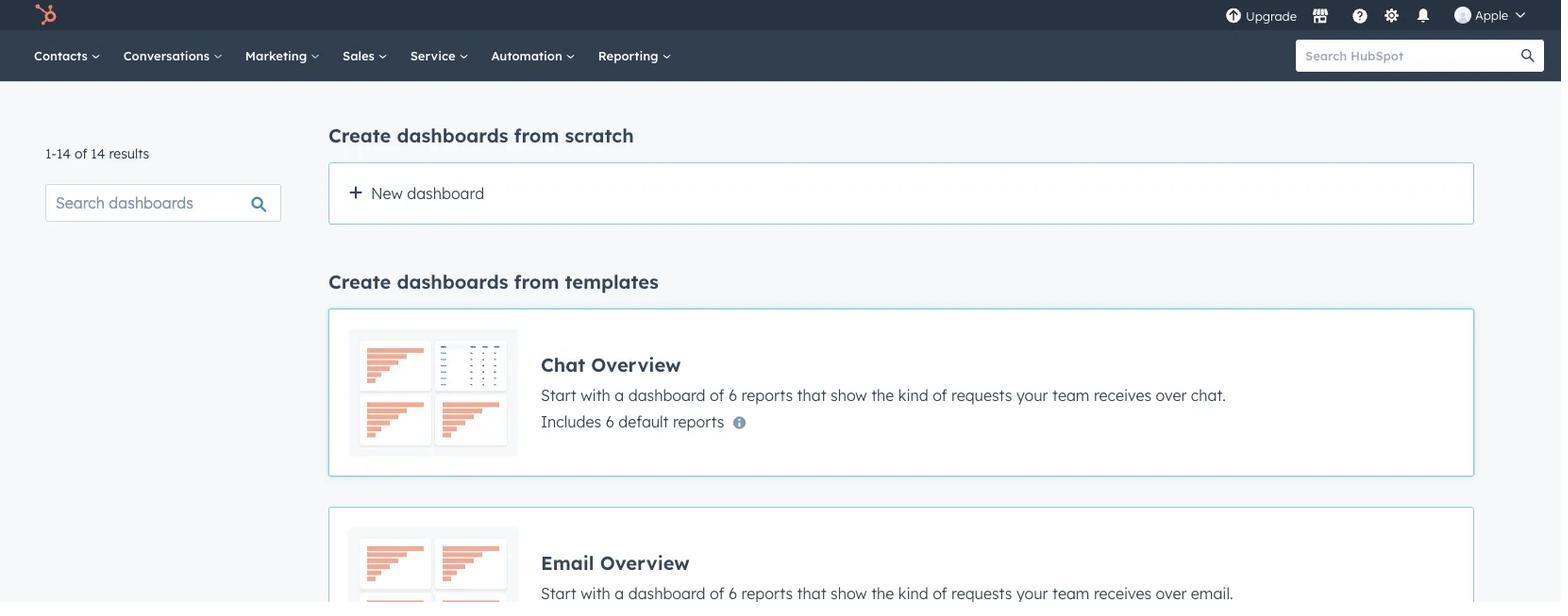 Task type: locate. For each thing, give the bounding box(es) containing it.
0 vertical spatial dashboard
[[407, 184, 484, 203]]

Email Overview checkbox
[[329, 507, 1475, 602]]

of right kind on the bottom right
[[933, 386, 948, 405]]

dashboards for templates
[[397, 270, 508, 294]]

overview
[[591, 353, 681, 376], [600, 551, 690, 575]]

email
[[541, 551, 594, 575]]

1 vertical spatial 6
[[606, 412, 615, 431]]

upgrade
[[1246, 8, 1297, 24]]

New dashboard checkbox
[[329, 162, 1475, 225]]

6
[[729, 386, 738, 405], [606, 412, 615, 431]]

of right 1-
[[75, 145, 87, 162]]

of
[[75, 145, 87, 162], [710, 386, 725, 405], [933, 386, 948, 405]]

2 create from the top
[[329, 270, 391, 294]]

search image
[[1522, 49, 1535, 62]]

create down new
[[329, 270, 391, 294]]

start
[[541, 386, 577, 405]]

menu
[[1224, 0, 1539, 30]]

overview right email
[[600, 551, 690, 575]]

requests
[[952, 386, 1013, 405]]

1 horizontal spatial 6
[[729, 386, 738, 405]]

1-
[[45, 145, 57, 162]]

dashboard right new
[[407, 184, 484, 203]]

dashboards down the new dashboard
[[397, 270, 508, 294]]

scratch
[[565, 124, 634, 147]]

from left scratch
[[514, 124, 559, 147]]

reports
[[742, 386, 793, 405], [673, 412, 725, 431]]

1 vertical spatial create
[[329, 270, 391, 294]]

1 from from the top
[[514, 124, 559, 147]]

notifications image
[[1415, 8, 1432, 25]]

create up new
[[329, 124, 391, 147]]

create dashboards from templates
[[329, 270, 659, 294]]

create
[[329, 124, 391, 147], [329, 270, 391, 294]]

1 vertical spatial from
[[514, 270, 559, 294]]

dashboard
[[407, 184, 484, 203], [629, 386, 706, 405]]

service
[[410, 48, 459, 63]]

2 dashboards from the top
[[397, 270, 508, 294]]

0 horizontal spatial 14
[[57, 145, 71, 162]]

from
[[514, 124, 559, 147], [514, 270, 559, 294]]

reporting link
[[587, 30, 683, 81]]

receives
[[1094, 386, 1152, 405]]

Search HubSpot search field
[[1296, 40, 1528, 72]]

1 vertical spatial dashboard
[[629, 386, 706, 405]]

reports left 'that'
[[742, 386, 793, 405]]

dashboards up the new dashboard
[[397, 124, 508, 147]]

overview inside checkbox
[[600, 551, 690, 575]]

reports inside chat overview start with a dashboard of 6 reports that show the kind of requests your team receives over chat.
[[742, 386, 793, 405]]

none checkbox containing chat overview
[[329, 309, 1475, 477]]

settings link
[[1380, 5, 1404, 25]]

0 horizontal spatial dashboard
[[407, 184, 484, 203]]

team
[[1053, 386, 1090, 405]]

1 horizontal spatial dashboard
[[629, 386, 706, 405]]

0 vertical spatial 6
[[729, 386, 738, 405]]

1 horizontal spatial reports
[[742, 386, 793, 405]]

create for create dashboards from templates
[[329, 270, 391, 294]]

dashboards
[[397, 124, 508, 147], [397, 270, 508, 294]]

1 vertical spatial overview
[[600, 551, 690, 575]]

1 horizontal spatial 14
[[91, 145, 105, 162]]

create dashboards from scratch
[[329, 124, 634, 147]]

0 horizontal spatial reports
[[673, 412, 725, 431]]

14
[[57, 145, 71, 162], [91, 145, 105, 162]]

a
[[615, 386, 624, 405]]

dashboard inside checkbox
[[407, 184, 484, 203]]

1 create from the top
[[329, 124, 391, 147]]

from left templates
[[514, 270, 559, 294]]

that
[[797, 386, 827, 405]]

hubspot link
[[23, 4, 71, 26]]

6 left 'that'
[[729, 386, 738, 405]]

1 horizontal spatial of
[[710, 386, 725, 405]]

1 dashboards from the top
[[397, 124, 508, 147]]

your
[[1017, 386, 1049, 405]]

reports right default
[[673, 412, 725, 431]]

0 vertical spatial overview
[[591, 353, 681, 376]]

None checkbox
[[329, 309, 1475, 477]]

1 14 from the left
[[57, 145, 71, 162]]

6 down with
[[606, 412, 615, 431]]

conversations link
[[112, 30, 234, 81]]

sales link
[[331, 30, 399, 81]]

of up includes 6 default reports
[[710, 386, 725, 405]]

0 vertical spatial create
[[329, 124, 391, 147]]

includes
[[541, 412, 602, 431]]

overview up a
[[591, 353, 681, 376]]

0 vertical spatial from
[[514, 124, 559, 147]]

2 from from the top
[[514, 270, 559, 294]]

0 vertical spatial dashboards
[[397, 124, 508, 147]]

contacts link
[[23, 30, 112, 81]]

chat
[[541, 353, 586, 376]]

6 inside chat overview start with a dashboard of 6 reports that show the kind of requests your team receives over chat.
[[729, 386, 738, 405]]

overview inside chat overview start with a dashboard of 6 reports that show the kind of requests your team receives over chat.
[[591, 353, 681, 376]]

1 vertical spatial dashboards
[[397, 270, 508, 294]]

chat overview start with a dashboard of 6 reports that show the kind of requests your team receives over chat.
[[541, 353, 1227, 405]]

dashboard up default
[[629, 386, 706, 405]]

0 vertical spatial reports
[[742, 386, 793, 405]]

1-14 of 14 results
[[45, 145, 149, 162]]

marketplaces button
[[1301, 0, 1341, 30]]



Task type: describe. For each thing, give the bounding box(es) containing it.
reporting
[[598, 48, 662, 63]]

show
[[831, 386, 867, 405]]

marketing
[[245, 48, 311, 63]]

new
[[371, 184, 403, 203]]

1 vertical spatial reports
[[673, 412, 725, 431]]

overview for chat
[[591, 353, 681, 376]]

email overview image
[[348, 527, 518, 602]]

over
[[1156, 386, 1187, 405]]

dashboard inside chat overview start with a dashboard of 6 reports that show the kind of requests your team receives over chat.
[[629, 386, 706, 405]]

automation
[[491, 48, 566, 63]]

Search search field
[[45, 184, 281, 222]]

help image
[[1352, 8, 1369, 25]]

email overview
[[541, 551, 690, 575]]

includes 6 default reports
[[541, 412, 725, 431]]

settings image
[[1384, 8, 1401, 25]]

new dashboard
[[371, 184, 484, 203]]

conversations
[[123, 48, 213, 63]]

hubspot image
[[34, 4, 57, 26]]

kind
[[899, 386, 929, 405]]

0 horizontal spatial 6
[[606, 412, 615, 431]]

2 14 from the left
[[91, 145, 105, 162]]

notifications button
[[1408, 0, 1440, 30]]

sales
[[343, 48, 378, 63]]

create for create dashboards from scratch
[[329, 124, 391, 147]]

marketplaces image
[[1312, 8, 1329, 25]]

menu containing apple
[[1224, 0, 1539, 30]]

chat.
[[1191, 386, 1227, 405]]

apple lee image
[[1455, 7, 1472, 24]]

help button
[[1345, 0, 1377, 30]]

from for templates
[[514, 270, 559, 294]]

from for scratch
[[514, 124, 559, 147]]

default
[[619, 412, 669, 431]]

with
[[581, 386, 611, 405]]

0 horizontal spatial of
[[75, 145, 87, 162]]

the
[[872, 386, 894, 405]]

dashboards for scratch
[[397, 124, 508, 147]]

search button
[[1513, 40, 1545, 72]]

marketing link
[[234, 30, 331, 81]]

apple button
[[1444, 0, 1537, 30]]

results
[[109, 145, 149, 162]]

overview for email
[[600, 551, 690, 575]]

service link
[[399, 30, 480, 81]]

chat overview image
[[348, 329, 518, 457]]

contacts
[[34, 48, 91, 63]]

apple
[[1476, 7, 1509, 23]]

2 horizontal spatial of
[[933, 386, 948, 405]]

automation link
[[480, 30, 587, 81]]

templates
[[565, 270, 659, 294]]

upgrade image
[[1226, 8, 1243, 25]]



Task type: vqa. For each thing, say whether or not it's contained in the screenshot.
1-
yes



